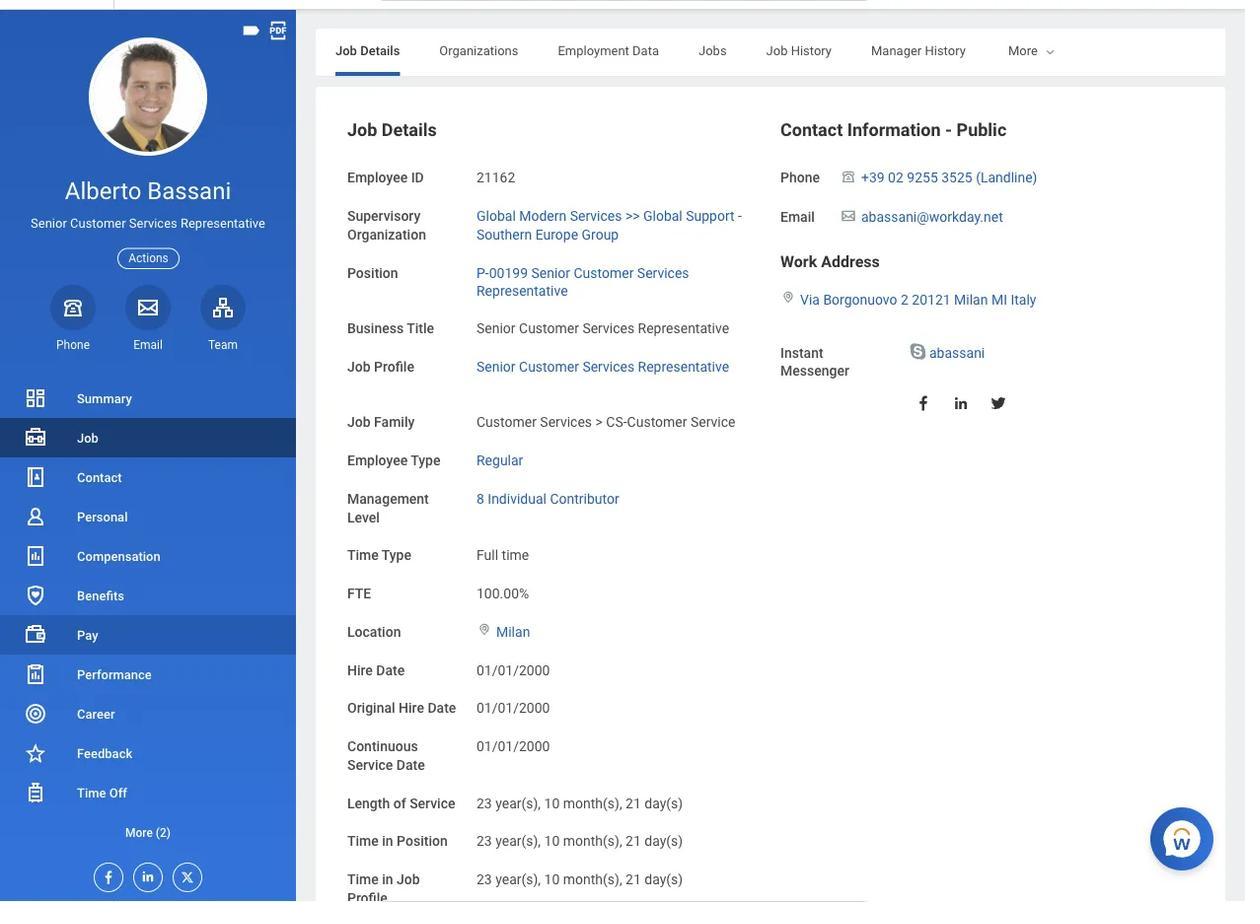 Task type: describe. For each thing, give the bounding box(es) containing it.
01/01/2000 for continuous service date
[[477, 739, 550, 756]]

01/01/2000 for hire date
[[477, 663, 550, 679]]

job details button
[[347, 120, 437, 141]]

full
[[477, 548, 498, 565]]

date for continuous
[[397, 758, 425, 774]]

representative down business title element
[[638, 359, 729, 376]]

time type
[[347, 548, 411, 565]]

mail image
[[840, 208, 857, 224]]

career link
[[0, 695, 296, 734]]

phone alberto bassani element
[[50, 337, 96, 353]]

employment data
[[558, 43, 659, 58]]

address
[[821, 253, 880, 272]]

borgonuovo
[[823, 292, 897, 308]]

alberto
[[65, 177, 142, 205]]

23 for length of service
[[477, 796, 492, 813]]

senior customer services representative link
[[477, 355, 729, 376]]

job details group
[[347, 119, 761, 903]]

21 for time in position
[[626, 834, 641, 851]]

organization
[[347, 227, 426, 243]]

southern
[[477, 227, 532, 243]]

- inside group
[[945, 120, 952, 141]]

personal
[[77, 510, 128, 524]]

job up job details button
[[336, 43, 357, 58]]

type for time type
[[382, 548, 411, 565]]

benefits
[[77, 589, 124, 603]]

work address
[[781, 253, 880, 272]]

0 vertical spatial position
[[347, 265, 398, 281]]

team
[[208, 338, 238, 352]]

off
[[109, 786, 127, 801]]

email inside popup button
[[133, 338, 163, 352]]

job inside 'list'
[[77, 431, 99, 446]]

contact information - public group
[[781, 119, 1194, 426]]

performance image
[[24, 663, 47, 687]]

employee for employee type
[[347, 453, 408, 470]]

year(s), for length of service
[[496, 796, 541, 813]]

services inside p-00199 senior customer services representative
[[637, 265, 689, 281]]

job link
[[0, 418, 296, 458]]

skype image
[[908, 342, 928, 362]]

01/01/2000 for original hire date
[[477, 701, 550, 718]]

year(s), for time in job profile
[[496, 873, 541, 889]]

time off link
[[0, 774, 296, 813]]

tab list containing job details
[[316, 29, 1240, 76]]

personal image
[[24, 505, 47, 529]]

continuous service date element
[[477, 728, 550, 757]]

public
[[957, 120, 1007, 141]]

manager history
[[871, 43, 966, 58]]

twitter image
[[990, 395, 1007, 413]]

facebook image
[[95, 864, 116, 886]]

performance
[[77, 668, 152, 682]]

regular
[[477, 453, 523, 470]]

in for position
[[382, 834, 393, 851]]

global modern services >> global support - southern europe group
[[477, 208, 742, 243]]

23 year(s), 10 month(s), 21 day(s) for job
[[477, 873, 683, 889]]

title
[[407, 321, 434, 337]]

level
[[347, 510, 380, 526]]

organizations
[[439, 43, 519, 58]]

benefits image
[[24, 584, 47, 608]]

10 for length of service
[[544, 796, 560, 813]]

job profile
[[347, 359, 414, 376]]

mi
[[992, 292, 1007, 308]]

time in job profile element
[[477, 861, 683, 890]]

length of service element
[[477, 784, 683, 814]]

messenger
[[781, 364, 850, 380]]

>>
[[625, 208, 640, 225]]

abassani@workday.net link
[[861, 206, 1003, 226]]

navigation pane region
[[0, 10, 296, 903]]

customer inside navigation pane 'region'
[[70, 216, 126, 231]]

length
[[347, 796, 390, 813]]

full time element
[[477, 544, 529, 565]]

date for original
[[428, 701, 456, 718]]

regular link
[[477, 449, 523, 470]]

p-00199 senior customer services representative link
[[477, 261, 689, 300]]

milan inside via borgonuovo 2 20121 milan mi italy link
[[954, 292, 988, 308]]

+39 02 9255 3525 (landline) link
[[861, 166, 1038, 186]]

job family
[[347, 415, 415, 431]]

via
[[800, 292, 820, 308]]

abassani
[[930, 345, 985, 361]]

original hire date element
[[477, 689, 550, 719]]

summary image
[[24, 387, 47, 410]]

job family element
[[477, 403, 736, 433]]

milan inside job details group
[[496, 625, 530, 641]]

(landline)
[[976, 170, 1038, 186]]

23 year(s), 10 month(s), 21 day(s) for position
[[477, 834, 683, 851]]

2 global from the left
[[643, 208, 683, 225]]

customer services > cs-customer service
[[477, 415, 736, 431]]

8
[[477, 491, 484, 508]]

view team image
[[211, 296, 235, 319]]

time for time in job profile
[[347, 873, 379, 889]]

20121
[[912, 292, 951, 308]]

milan link
[[496, 621, 530, 641]]

modern
[[519, 208, 567, 225]]

senior customer services representative for business title element
[[477, 321, 729, 337]]

compensation image
[[24, 545, 47, 568]]

service inside continuous service date
[[347, 758, 393, 774]]

linkedin image
[[134, 864, 156, 885]]

21 for length of service
[[626, 796, 641, 813]]

customer down business title element
[[519, 359, 579, 376]]

europe
[[535, 227, 578, 243]]

time off image
[[24, 782, 47, 805]]

1 vertical spatial position
[[397, 834, 448, 851]]

mail image
[[136, 296, 160, 319]]

contributor
[[550, 491, 619, 508]]

abassani@workday.net
[[861, 209, 1003, 226]]

fte element
[[477, 575, 529, 604]]

contact image
[[24, 466, 47, 489]]

location image for location
[[477, 624, 492, 638]]

representative inside business title element
[[638, 321, 729, 337]]

contact for contact information - public
[[781, 120, 843, 141]]

job down business
[[347, 359, 371, 376]]

month(s), for length of service
[[563, 796, 622, 813]]

2
[[901, 292, 909, 308]]

customer inside business title element
[[519, 321, 579, 337]]

contact link
[[0, 458, 296, 497]]

day(s) for length of service
[[645, 796, 683, 813]]

email button
[[125, 285, 171, 353]]

jobs
[[699, 43, 727, 58]]

summary
[[77, 391, 132, 406]]

work
[[781, 253, 817, 272]]

id
[[411, 170, 424, 186]]

linkedin image
[[952, 395, 970, 413]]

family
[[374, 415, 415, 431]]

actions button
[[118, 248, 179, 269]]

month(s), for time in position
[[563, 834, 622, 851]]

management for level
[[347, 491, 429, 508]]

email alberto bassani element
[[125, 337, 171, 353]]

career image
[[24, 703, 47, 726]]

services down business title element
[[583, 359, 635, 376]]

feedback image
[[24, 742, 47, 766]]

customer up regular link
[[477, 415, 537, 431]]

time off
[[77, 786, 127, 801]]

job up employee id at left
[[347, 120, 377, 141]]

actions
[[128, 252, 169, 266]]

phone image
[[59, 296, 87, 319]]

management for chain
[[1005, 43, 1081, 58]]

worker
[[1156, 43, 1196, 58]]

8 individual contributor link
[[477, 488, 619, 508]]

management level
[[347, 491, 429, 526]]

pay
[[77, 628, 98, 643]]

email inside contact information - public group
[[781, 209, 815, 226]]

p-
[[477, 265, 489, 281]]

job inside time in job profile
[[397, 873, 420, 889]]

business title element
[[477, 309, 729, 339]]

21162
[[477, 170, 515, 186]]

alberto bassani
[[65, 177, 231, 205]]

contact for contact
[[77, 470, 122, 485]]

job history
[[766, 43, 832, 58]]

view printable version (pdf) image
[[267, 20, 289, 41]]



Task type: locate. For each thing, give the bounding box(es) containing it.
banner
[[0, 0, 1245, 9]]

milan
[[954, 292, 988, 308], [496, 625, 530, 641]]

time down level
[[347, 548, 379, 565]]

time in position element
[[477, 823, 683, 852]]

career
[[77, 707, 115, 722]]

tag image
[[241, 20, 262, 41]]

contact
[[781, 120, 843, 141], [77, 470, 122, 485]]

0 horizontal spatial contact
[[77, 470, 122, 485]]

service right of
[[410, 796, 455, 813]]

1 vertical spatial 23 year(s), 10 month(s), 21 day(s)
[[477, 834, 683, 851]]

services inside global modern services >> global support - southern europe group
[[570, 208, 622, 225]]

phone down phone icon
[[56, 338, 90, 352]]

day(s) up time in position element
[[645, 796, 683, 813]]

services down alberto bassani
[[129, 216, 177, 231]]

2 vertical spatial senior customer services representative
[[477, 359, 729, 376]]

month(s),
[[563, 796, 622, 813], [563, 834, 622, 851], [563, 873, 622, 889]]

1 vertical spatial in
[[382, 873, 393, 889]]

type down family
[[411, 453, 440, 470]]

0 vertical spatial location image
[[781, 291, 796, 305]]

1 vertical spatial management
[[347, 491, 429, 508]]

0 vertical spatial job details
[[336, 43, 400, 58]]

representative inside p-00199 senior customer services representative
[[477, 284, 568, 300]]

0 vertical spatial type
[[411, 453, 440, 470]]

2 10 from the top
[[544, 834, 560, 851]]

time inside time in job profile
[[347, 873, 379, 889]]

0 vertical spatial details
[[360, 43, 400, 58]]

month(s), inside time in job profile element
[[563, 873, 622, 889]]

representative down 00199
[[477, 284, 568, 300]]

services inside 'job family' element
[[540, 415, 592, 431]]

job right jobs
[[766, 43, 788, 58]]

2 vertical spatial 23
[[477, 873, 492, 889]]

email up work
[[781, 209, 815, 226]]

date right original at the left bottom
[[428, 701, 456, 718]]

8 individual contributor
[[477, 491, 619, 508]]

month(s), inside time in position element
[[563, 834, 622, 851]]

job left family
[[347, 415, 371, 431]]

job details up job details button
[[336, 43, 400, 58]]

support
[[686, 208, 735, 225]]

2 vertical spatial day(s)
[[645, 873, 683, 889]]

continuous service date
[[347, 739, 425, 774]]

contact inside group
[[781, 120, 843, 141]]

management inside "tab list"
[[1005, 43, 1081, 58]]

via borgonuovo 2 20121 milan mi italy
[[800, 292, 1037, 308]]

history for worker history
[[1200, 43, 1240, 58]]

1 vertical spatial hire
[[399, 701, 424, 718]]

length of service
[[347, 796, 455, 813]]

1 horizontal spatial more
[[1008, 43, 1038, 58]]

23 year(s), 10 month(s), 21 day(s) up time in position element
[[477, 796, 683, 813]]

hire right original at the left bottom
[[399, 701, 424, 718]]

2 in from the top
[[382, 873, 393, 889]]

0 vertical spatial month(s),
[[563, 796, 622, 813]]

0 vertical spatial hire
[[347, 663, 373, 679]]

services down >>
[[637, 265, 689, 281]]

0 vertical spatial milan
[[954, 292, 988, 308]]

21 down time in position element
[[626, 873, 641, 889]]

23 year(s), 10 month(s), 21 day(s) for service
[[477, 796, 683, 813]]

service
[[691, 415, 736, 431], [347, 758, 393, 774], [410, 796, 455, 813]]

10 for time in position
[[544, 834, 560, 851]]

01/01/2000 down original hire date element
[[477, 739, 550, 756]]

hire date
[[347, 663, 405, 679]]

profile down the time in position
[[347, 891, 388, 903]]

via borgonuovo 2 20121 milan mi italy link
[[800, 288, 1037, 308]]

23 for time in position
[[477, 834, 492, 851]]

1 history from the left
[[791, 43, 832, 58]]

information
[[847, 120, 941, 141]]

10 down time in position element
[[544, 873, 560, 889]]

performance link
[[0, 655, 296, 695]]

management up level
[[347, 491, 429, 508]]

3 23 year(s), 10 month(s), 21 day(s) from the top
[[477, 873, 683, 889]]

0 vertical spatial day(s)
[[645, 796, 683, 813]]

month(s), up time in position element
[[563, 796, 622, 813]]

day(s) for time in position
[[645, 834, 683, 851]]

management chain
[[1005, 43, 1117, 58]]

year(s),
[[496, 796, 541, 813], [496, 834, 541, 851], [496, 873, 541, 889]]

representative inside navigation pane 'region'
[[181, 216, 265, 231]]

1 vertical spatial more
[[125, 826, 153, 840]]

milan left the mi
[[954, 292, 988, 308]]

team link
[[200, 285, 246, 353]]

italy
[[1011, 292, 1037, 308]]

compensation
[[77, 549, 161, 564]]

1 01/01/2000 from the top
[[477, 663, 550, 679]]

2 vertical spatial 01/01/2000
[[477, 739, 550, 756]]

0 horizontal spatial -
[[738, 208, 742, 225]]

hire up original at the left bottom
[[347, 663, 373, 679]]

day(s) inside time in position element
[[645, 834, 683, 851]]

service inside 'job family' element
[[691, 415, 736, 431]]

0 vertical spatial 01/01/2000
[[477, 663, 550, 679]]

2 01/01/2000 from the top
[[477, 701, 550, 718]]

phone left phone image
[[781, 170, 820, 186]]

services up the group
[[570, 208, 622, 225]]

time down length
[[347, 834, 379, 851]]

21 inside time in position element
[[626, 834, 641, 851]]

0 horizontal spatial phone
[[56, 338, 90, 352]]

more (2) button
[[0, 813, 296, 853]]

1 vertical spatial milan
[[496, 625, 530, 641]]

10 up time in position element
[[544, 796, 560, 813]]

time in position
[[347, 834, 448, 851]]

2 23 from the top
[[477, 834, 492, 851]]

worker history
[[1156, 43, 1240, 58]]

phone inside phone alberto bassani element
[[56, 338, 90, 352]]

0 vertical spatial phone
[[781, 170, 820, 186]]

tab list
[[316, 29, 1240, 76]]

0 vertical spatial 23
[[477, 796, 492, 813]]

0 horizontal spatial more
[[125, 826, 153, 840]]

21 for time in job profile
[[626, 873, 641, 889]]

in inside time in job profile
[[382, 873, 393, 889]]

senior customer services representative for senior customer services representative link
[[477, 359, 729, 376]]

0 vertical spatial 23 year(s), 10 month(s), 21 day(s)
[[477, 796, 683, 813]]

1 month(s), from the top
[[563, 796, 622, 813]]

type down 'management level'
[[382, 548, 411, 565]]

1 vertical spatial location image
[[477, 624, 492, 638]]

details up id
[[382, 120, 437, 141]]

contact information - public button
[[781, 120, 1007, 141]]

2 day(s) from the top
[[645, 834, 683, 851]]

job details
[[336, 43, 400, 58], [347, 120, 437, 141]]

1 day(s) from the top
[[645, 796, 683, 813]]

supervisory organization
[[347, 208, 426, 243]]

hire date element
[[477, 651, 550, 681]]

0 vertical spatial email
[[781, 209, 815, 226]]

list containing summary
[[0, 379, 296, 853]]

1 vertical spatial 23
[[477, 834, 492, 851]]

management left chain
[[1005, 43, 1081, 58]]

1 vertical spatial type
[[382, 548, 411, 565]]

10 inside time in job profile element
[[544, 873, 560, 889]]

global right >>
[[643, 208, 683, 225]]

services inside business title element
[[583, 321, 635, 337]]

3 23 from the top
[[477, 873, 492, 889]]

1 vertical spatial details
[[382, 120, 437, 141]]

senior down europe
[[531, 265, 570, 281]]

0 horizontal spatial location image
[[477, 624, 492, 638]]

employee up 'supervisory'
[[347, 170, 408, 186]]

email
[[781, 209, 815, 226], [133, 338, 163, 352]]

23 inside length of service element
[[477, 796, 492, 813]]

1 vertical spatial phone
[[56, 338, 90, 352]]

10 inside length of service element
[[544, 796, 560, 813]]

summary link
[[0, 379, 296, 418]]

day(s) up time in job profile element
[[645, 834, 683, 851]]

21 inside length of service element
[[626, 796, 641, 813]]

more left (2)
[[125, 826, 153, 840]]

1 10 from the top
[[544, 796, 560, 813]]

day(s) inside time in job profile element
[[645, 873, 683, 889]]

job details inside group
[[347, 120, 437, 141]]

1 horizontal spatial email
[[781, 209, 815, 226]]

senior inside navigation pane 'region'
[[31, 216, 67, 231]]

job down the time in position
[[397, 873, 420, 889]]

02
[[888, 170, 904, 186]]

location image inside job details group
[[477, 624, 492, 638]]

senior up regular link
[[477, 359, 516, 376]]

1 vertical spatial contact
[[77, 470, 122, 485]]

1 horizontal spatial global
[[643, 208, 683, 225]]

1 vertical spatial year(s),
[[496, 834, 541, 851]]

in down length of service
[[382, 834, 393, 851]]

1 horizontal spatial hire
[[399, 701, 424, 718]]

0 vertical spatial profile
[[374, 359, 414, 376]]

2 vertical spatial 10
[[544, 873, 560, 889]]

data
[[633, 43, 659, 58]]

10 for time in job profile
[[544, 873, 560, 889]]

0 horizontal spatial service
[[347, 758, 393, 774]]

senior inside p-00199 senior customer services representative
[[531, 265, 570, 281]]

employee
[[347, 170, 408, 186], [347, 453, 408, 470]]

profile
[[374, 359, 414, 376], [347, 891, 388, 903]]

details inside group
[[382, 120, 437, 141]]

1 employee from the top
[[347, 170, 408, 186]]

x image
[[174, 864, 195, 886]]

1 vertical spatial -
[[738, 208, 742, 225]]

job details inside "tab list"
[[336, 43, 400, 58]]

month(s), for time in job profile
[[563, 873, 622, 889]]

type
[[411, 453, 440, 470], [382, 548, 411, 565]]

1 vertical spatial job details
[[347, 120, 437, 141]]

position down length of service
[[397, 834, 448, 851]]

in down the time in position
[[382, 873, 393, 889]]

2 vertical spatial year(s),
[[496, 873, 541, 889]]

1 vertical spatial service
[[347, 758, 393, 774]]

9255
[[907, 170, 938, 186]]

0 horizontal spatial hire
[[347, 663, 373, 679]]

contact information - public
[[781, 120, 1007, 141]]

time
[[347, 548, 379, 565], [77, 786, 106, 801], [347, 834, 379, 851], [347, 873, 379, 889]]

location image inside contact information - public group
[[781, 291, 796, 305]]

1 vertical spatial employee
[[347, 453, 408, 470]]

1 vertical spatial 10
[[544, 834, 560, 851]]

time down the time in position
[[347, 873, 379, 889]]

customer inside p-00199 senior customer services representative
[[574, 265, 634, 281]]

1 23 from the top
[[477, 796, 492, 813]]

year(s), down continuous service date element at left
[[496, 796, 541, 813]]

customer down the group
[[574, 265, 634, 281]]

3 10 from the top
[[544, 873, 560, 889]]

employee id element
[[477, 158, 515, 188]]

date down the continuous
[[397, 758, 425, 774]]

profile inside time in job profile
[[347, 891, 388, 903]]

services left >
[[540, 415, 592, 431]]

position down organization
[[347, 265, 398, 281]]

history right worker at the top right
[[1200, 43, 1240, 58]]

date
[[376, 663, 405, 679], [428, 701, 456, 718], [397, 758, 425, 774]]

individual
[[488, 491, 547, 508]]

personal link
[[0, 497, 296, 537]]

year(s), inside length of service element
[[496, 796, 541, 813]]

0 vertical spatial -
[[945, 120, 952, 141]]

phone image
[[840, 169, 857, 185]]

1 horizontal spatial management
[[1005, 43, 1081, 58]]

0 vertical spatial more
[[1008, 43, 1038, 58]]

1 horizontal spatial contact
[[781, 120, 843, 141]]

supervisory
[[347, 208, 421, 225]]

day(s) down time in position element
[[645, 873, 683, 889]]

1 horizontal spatial service
[[410, 796, 455, 813]]

2 month(s), from the top
[[563, 834, 622, 851]]

3 history from the left
[[1200, 43, 1240, 58]]

2 history from the left
[[925, 43, 966, 58]]

pay link
[[0, 616, 296, 655]]

- left "public"
[[945, 120, 952, 141]]

- inside global modern services >> global support - southern europe group
[[738, 208, 742, 225]]

benefits link
[[0, 576, 296, 616]]

date inside continuous service date
[[397, 758, 425, 774]]

23 for time in job profile
[[477, 873, 492, 889]]

year(s), inside time in position element
[[496, 834, 541, 851]]

0 horizontal spatial email
[[133, 338, 163, 352]]

global modern services >> global support - southern europe group link
[[477, 205, 742, 243]]

services
[[570, 208, 622, 225], [129, 216, 177, 231], [637, 265, 689, 281], [583, 321, 635, 337], [583, 359, 635, 376], [540, 415, 592, 431]]

senior
[[31, 216, 67, 231], [531, 265, 570, 281], [477, 321, 516, 337], [477, 359, 516, 376]]

employee down job family
[[347, 453, 408, 470]]

location image left milan "link"
[[477, 624, 492, 638]]

type for employee type
[[411, 453, 440, 470]]

23 year(s), 10 month(s), 21 day(s) up time in job profile element
[[477, 834, 683, 851]]

2 23 year(s), 10 month(s), 21 day(s) from the top
[[477, 834, 683, 851]]

3 year(s), from the top
[[496, 873, 541, 889]]

hire
[[347, 663, 373, 679], [399, 701, 424, 718]]

job down summary
[[77, 431, 99, 446]]

history right manager
[[925, 43, 966, 58]]

senior customer services representative down alberto bassani
[[31, 216, 265, 231]]

bassani
[[147, 177, 231, 205]]

location image left via
[[781, 291, 796, 305]]

1 vertical spatial day(s)
[[645, 834, 683, 851]]

21 up time in job profile element
[[626, 834, 641, 851]]

2 vertical spatial 23 year(s), 10 month(s), 21 day(s)
[[477, 873, 683, 889]]

0 horizontal spatial milan
[[496, 625, 530, 641]]

month(s), down time in position element
[[563, 873, 622, 889]]

p-00199 senior customer services representative
[[477, 265, 689, 300]]

time for time in position
[[347, 834, 379, 851]]

time inside time off link
[[77, 786, 106, 801]]

day(s) inside length of service element
[[645, 796, 683, 813]]

more left chain
[[1008, 43, 1038, 58]]

3 01/01/2000 from the top
[[477, 739, 550, 756]]

10 up time in job profile element
[[544, 834, 560, 851]]

2 vertical spatial 21
[[626, 873, 641, 889]]

01/01/2000 up continuous service date element at left
[[477, 701, 550, 718]]

more (2)
[[125, 826, 171, 840]]

employment
[[558, 43, 629, 58]]

year(s), inside time in job profile element
[[496, 873, 541, 889]]

year(s), for time in position
[[496, 834, 541, 851]]

employee id
[[347, 170, 424, 186]]

customer down p-00199 senior customer services representative
[[519, 321, 579, 337]]

history for job history
[[791, 43, 832, 58]]

0 horizontal spatial history
[[791, 43, 832, 58]]

10 inside time in position element
[[544, 834, 560, 851]]

feedback
[[77, 746, 132, 761]]

2 year(s), from the top
[[496, 834, 541, 851]]

fte
[[347, 586, 371, 603]]

details inside "tab list"
[[360, 43, 400, 58]]

3 month(s), from the top
[[563, 873, 622, 889]]

more for more (2)
[[125, 826, 153, 840]]

location image for work address
[[781, 291, 796, 305]]

senior inside business title element
[[477, 321, 516, 337]]

0 horizontal spatial management
[[347, 491, 429, 508]]

1 vertical spatial 21
[[626, 834, 641, 851]]

location image
[[781, 291, 796, 305], [477, 624, 492, 638]]

1 horizontal spatial milan
[[954, 292, 988, 308]]

0 horizontal spatial global
[[477, 208, 516, 225]]

day(s) for time in job profile
[[645, 873, 683, 889]]

management inside job details group
[[347, 491, 429, 508]]

2 employee from the top
[[347, 453, 408, 470]]

phone
[[781, 170, 820, 186], [56, 338, 90, 352]]

time for time type
[[347, 548, 379, 565]]

0 vertical spatial employee
[[347, 170, 408, 186]]

business title
[[347, 321, 434, 337]]

position
[[347, 265, 398, 281], [397, 834, 448, 851]]

1 21 from the top
[[626, 796, 641, 813]]

group
[[582, 227, 619, 243]]

00199
[[489, 265, 528, 281]]

23 year(s), 10 month(s), 21 day(s) down time in position element
[[477, 873, 683, 889]]

pay image
[[24, 624, 47, 647]]

1 global from the left
[[477, 208, 516, 225]]

global up southern
[[477, 208, 516, 225]]

10
[[544, 796, 560, 813], [544, 834, 560, 851], [544, 873, 560, 889]]

01/01/2000 up original hire date element
[[477, 663, 550, 679]]

1 vertical spatial email
[[133, 338, 163, 352]]

history left manager
[[791, 43, 832, 58]]

senior customer services representative down business title element
[[477, 359, 729, 376]]

1 in from the top
[[382, 834, 393, 851]]

representative down bassani
[[181, 216, 265, 231]]

year(s), up time in job profile element
[[496, 834, 541, 851]]

0 vertical spatial 21
[[626, 796, 641, 813]]

0 vertical spatial date
[[376, 663, 405, 679]]

in for job
[[382, 873, 393, 889]]

contact up the personal
[[77, 470, 122, 485]]

services inside navigation pane 'region'
[[129, 216, 177, 231]]

location
[[347, 625, 401, 641]]

2 vertical spatial date
[[397, 758, 425, 774]]

1 vertical spatial senior customer services representative
[[477, 321, 729, 337]]

23 inside time in position element
[[477, 834, 492, 851]]

0 vertical spatial in
[[382, 834, 393, 851]]

23 year(s), 10 month(s), 21 day(s)
[[477, 796, 683, 813], [477, 834, 683, 851], [477, 873, 683, 889]]

customer down alberto
[[70, 216, 126, 231]]

services up senior customer services representative link
[[583, 321, 635, 337]]

3 day(s) from the top
[[645, 873, 683, 889]]

service right cs-
[[691, 415, 736, 431]]

2 vertical spatial service
[[410, 796, 455, 813]]

3 21 from the top
[[626, 873, 641, 889]]

contact inside navigation pane 'region'
[[77, 470, 122, 485]]

0 vertical spatial management
[[1005, 43, 1081, 58]]

time left off
[[77, 786, 106, 801]]

2 vertical spatial month(s),
[[563, 873, 622, 889]]

profile down business title
[[374, 359, 414, 376]]

management
[[1005, 43, 1081, 58], [347, 491, 429, 508]]

original
[[347, 701, 395, 718]]

1 vertical spatial month(s),
[[563, 834, 622, 851]]

compensation link
[[0, 537, 296, 576]]

contact up phone image
[[781, 120, 843, 141]]

customer right >
[[627, 415, 687, 431]]

team alberto bassani element
[[200, 337, 246, 353]]

21 inside time in job profile element
[[626, 873, 641, 889]]

0 vertical spatial service
[[691, 415, 736, 431]]

0 vertical spatial 10
[[544, 796, 560, 813]]

original hire date
[[347, 701, 456, 718]]

job image
[[24, 426, 47, 450]]

year(s), down time in position element
[[496, 873, 541, 889]]

month(s), inside length of service element
[[563, 796, 622, 813]]

employee for employee id
[[347, 170, 408, 186]]

2 horizontal spatial service
[[691, 415, 736, 431]]

1 year(s), from the top
[[496, 796, 541, 813]]

0 vertical spatial senior customer services representative
[[31, 216, 265, 231]]

email down mail image
[[133, 338, 163, 352]]

representative
[[181, 216, 265, 231], [477, 284, 568, 300], [638, 321, 729, 337], [638, 359, 729, 376]]

- right support
[[738, 208, 742, 225]]

senior customer services representative inside navigation pane 'region'
[[31, 216, 265, 231]]

history for manager history
[[925, 43, 966, 58]]

time for time off
[[77, 786, 106, 801]]

service down the continuous
[[347, 758, 393, 774]]

0 vertical spatial year(s),
[[496, 796, 541, 813]]

1 horizontal spatial -
[[945, 120, 952, 141]]

1 vertical spatial date
[[428, 701, 456, 718]]

business
[[347, 321, 404, 337]]

time
[[502, 548, 529, 565]]

milan up hire date "element"
[[496, 625, 530, 641]]

date up original hire date
[[376, 663, 405, 679]]

1 horizontal spatial history
[[925, 43, 966, 58]]

1 horizontal spatial phone
[[781, 170, 820, 186]]

phone inside contact information - public group
[[781, 170, 820, 186]]

list
[[0, 379, 296, 853]]

phone button
[[50, 285, 96, 353]]

details
[[360, 43, 400, 58], [382, 120, 437, 141]]

1 vertical spatial profile
[[347, 891, 388, 903]]

1 horizontal spatial location image
[[781, 291, 796, 305]]

details up job details button
[[360, 43, 400, 58]]

facebook image
[[915, 395, 932, 413]]

0 vertical spatial contact
[[781, 120, 843, 141]]

instant
[[781, 345, 824, 361]]

senior customer services representative up senior customer services representative link
[[477, 321, 729, 337]]

representative up senior customer services representative link
[[638, 321, 729, 337]]

3525
[[942, 170, 973, 186]]

21 up time in position element
[[626, 796, 641, 813]]

23 inside time in job profile element
[[477, 873, 492, 889]]

1 23 year(s), 10 month(s), 21 day(s) from the top
[[477, 796, 683, 813]]

2 horizontal spatial history
[[1200, 43, 1240, 58]]

senior down alberto
[[31, 216, 67, 231]]

senior down 00199
[[477, 321, 516, 337]]

more for more
[[1008, 43, 1038, 58]]

>
[[596, 415, 603, 431]]

month(s), up time in job profile element
[[563, 834, 622, 851]]

job details up employee id at left
[[347, 120, 437, 141]]

job
[[336, 43, 357, 58], [766, 43, 788, 58], [347, 120, 377, 141], [347, 359, 371, 376], [347, 415, 371, 431], [77, 431, 99, 446], [397, 873, 420, 889]]

2 21 from the top
[[626, 834, 641, 851]]

(2)
[[156, 826, 171, 840]]

more inside more (2) dropdown button
[[125, 826, 153, 840]]

100.00%
[[477, 586, 529, 603]]

1 vertical spatial 01/01/2000
[[477, 701, 550, 718]]



Task type: vqa. For each thing, say whether or not it's contained in the screenshot.


